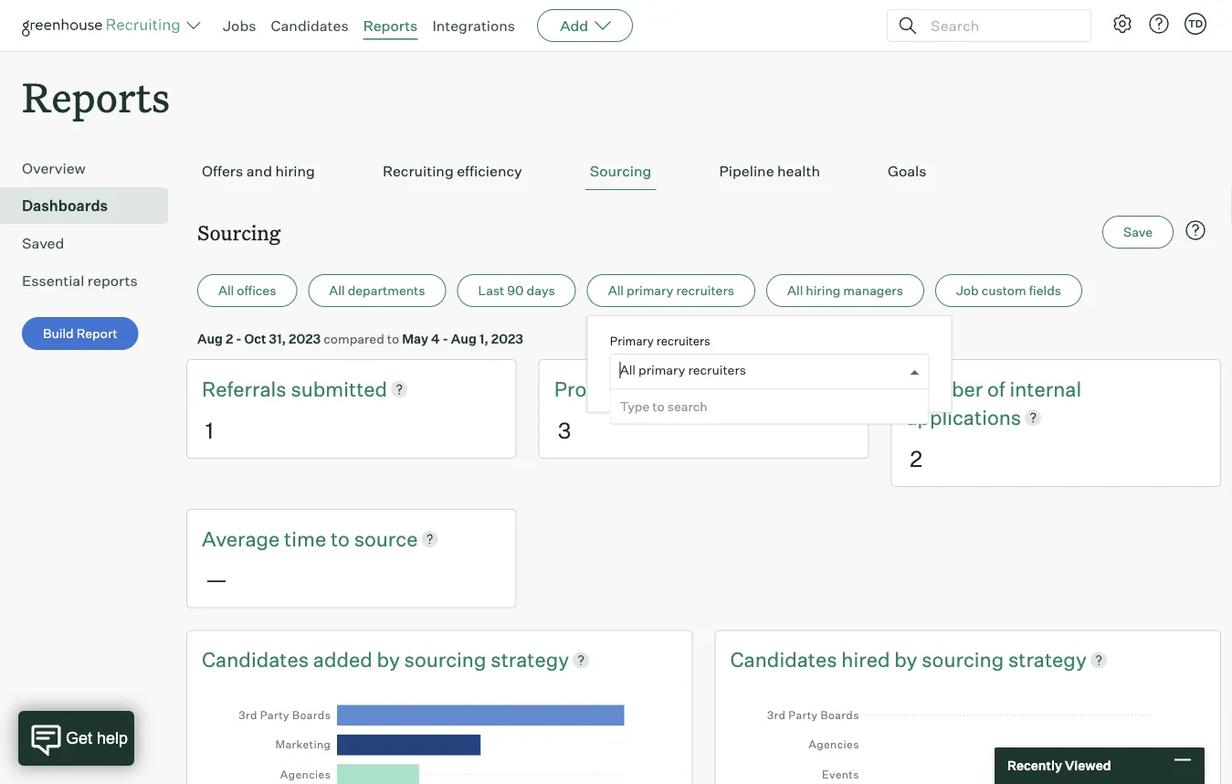 Task type: vqa. For each thing, say whether or not it's contained in the screenshot.
TEST inside the TEST (19) Rejected Oct 23, 2023
no



Task type: describe. For each thing, give the bounding box(es) containing it.
search
[[668, 399, 708, 415]]

saved
[[22, 234, 64, 252]]

fields
[[1030, 283, 1062, 299]]

offers and hiring button
[[197, 153, 320, 190]]

custom
[[982, 283, 1027, 299]]

report
[[76, 325, 118, 341]]

referrals
[[202, 376, 291, 401]]

all for all offices button
[[218, 283, 234, 299]]

sourcing inside button
[[590, 162, 652, 180]]

1 vertical spatial all primary recruiters
[[620, 362, 747, 378]]

essential reports
[[22, 272, 138, 290]]

average link
[[202, 524, 284, 552]]

and
[[246, 162, 272, 180]]

integrations
[[433, 16, 516, 35]]

of
[[988, 376, 1006, 401]]

by link for added
[[377, 646, 404, 674]]

xychart image for candidates added by sourcing
[[228, 691, 652, 784]]

Search text field
[[927, 12, 1075, 39]]

save button
[[1103, 216, 1174, 249]]

1 horizontal spatial hiring
[[806, 283, 841, 299]]

hired
[[842, 647, 890, 672]]

build
[[43, 325, 74, 341]]

recruiting
[[383, 162, 454, 180]]

source link
[[354, 524, 418, 552]]

all departments button
[[308, 274, 446, 307]]

type
[[620, 399, 650, 415]]

offers and hiring
[[202, 162, 315, 180]]

all hiring managers button
[[767, 274, 925, 307]]

pipeline
[[720, 162, 775, 180]]

integrations link
[[433, 16, 516, 35]]

add
[[560, 16, 589, 35]]

time
[[284, 526, 326, 551]]

candidates hired by sourcing
[[731, 647, 1009, 672]]

primary
[[610, 333, 654, 348]]

greenhouse recruiting image
[[22, 15, 186, 37]]

applications
[[907, 404, 1022, 429]]

save
[[1124, 224, 1153, 240]]

0 vertical spatial 2
[[226, 331, 233, 347]]

days
[[527, 283, 555, 299]]

prospects link
[[554, 375, 654, 403]]

managers
[[844, 283, 904, 299]]

xychart image for candidates hired by sourcing
[[756, 691, 1181, 784]]

0 vertical spatial reports
[[363, 16, 418, 35]]

all departments
[[329, 283, 425, 299]]

essential reports link
[[22, 270, 161, 292]]

1 - from the left
[[236, 331, 242, 347]]

recruiting efficiency
[[383, 162, 522, 180]]

1 vertical spatial primary
[[639, 362, 686, 378]]

td button
[[1182, 9, 1211, 38]]

2 - from the left
[[443, 331, 449, 347]]

overview link
[[22, 157, 161, 179]]

last 90 days
[[478, 283, 555, 299]]

all for the all departments button at left top
[[329, 283, 345, 299]]

number of internal
[[907, 376, 1086, 401]]

—
[[206, 566, 228, 593]]

2 2023 from the left
[[491, 331, 524, 347]]

1 aug from the left
[[197, 331, 223, 347]]

0 horizontal spatial sourcing
[[197, 219, 281, 246]]

efficiency
[[457, 162, 522, 180]]

sourcing for candidates added by sourcing
[[404, 647, 487, 672]]

recruiting efficiency button
[[378, 153, 527, 190]]

aug 2 - oct 31, 2023 compared to may 4 - aug 1, 2023
[[197, 331, 524, 347]]

job custom fields button
[[936, 274, 1083, 307]]

health
[[778, 162, 821, 180]]

sourcing button
[[586, 153, 656, 190]]

0 horizontal spatial to
[[331, 526, 350, 551]]

hiring inside tab list
[[275, 162, 315, 180]]

reports link
[[363, 16, 418, 35]]

90
[[507, 283, 524, 299]]

applications link
[[907, 403, 1022, 431]]

dashboards
[[22, 197, 108, 215]]

average
[[202, 526, 280, 551]]

type to search
[[620, 399, 708, 415]]

3
[[558, 416, 571, 444]]

all offices
[[218, 283, 276, 299]]

candidates added by sourcing
[[202, 647, 491, 672]]

31,
[[269, 331, 286, 347]]

1 2023 from the left
[[289, 331, 321, 347]]

last
[[478, 283, 505, 299]]

sourcing link for candidates hired by sourcing
[[922, 646, 1009, 674]]

sourcing for candidates hired by sourcing
[[922, 647, 1004, 672]]

configure image
[[1112, 13, 1134, 35]]

of link
[[988, 375, 1010, 403]]

1 horizontal spatial to
[[387, 331, 399, 347]]

primary inside button
[[627, 283, 674, 299]]

build report button
[[22, 317, 139, 350]]

td button
[[1185, 13, 1207, 35]]

offices
[[237, 283, 276, 299]]

recently
[[1008, 758, 1063, 774]]

all primary recruiters inside button
[[608, 283, 735, 299]]



Task type: locate. For each thing, give the bounding box(es) containing it.
1 strategy from the left
[[491, 647, 569, 672]]

may
[[402, 331, 429, 347]]

candidates link for candidates hired by sourcing
[[731, 646, 842, 674]]

1 vertical spatial hiring
[[806, 283, 841, 299]]

2 sourcing link from the left
[[922, 646, 1009, 674]]

recruiters down all primary recruiters button
[[657, 333, 711, 348]]

aug
[[197, 331, 223, 347], [451, 331, 477, 347]]

to link
[[331, 524, 354, 552]]

aug left 1,
[[451, 331, 477, 347]]

1 by link from the left
[[377, 646, 404, 674]]

number link
[[907, 375, 988, 403]]

all for all primary recruiters button
[[608, 283, 624, 299]]

0 vertical spatial primary
[[627, 283, 674, 299]]

1 horizontal spatial -
[[443, 331, 449, 347]]

0 vertical spatial added link
[[654, 375, 713, 403]]

jobs
[[223, 16, 256, 35]]

0 vertical spatial to
[[387, 331, 399, 347]]

2023
[[289, 331, 321, 347], [491, 331, 524, 347]]

candidates for candidates hired by sourcing
[[731, 647, 838, 672]]

0 horizontal spatial reports
[[22, 69, 170, 123]]

tab list
[[197, 153, 1211, 190]]

oct
[[244, 331, 266, 347]]

candidates link
[[271, 16, 349, 35], [202, 646, 313, 674], [731, 646, 842, 674]]

all left managers
[[788, 283, 803, 299]]

recently viewed
[[1008, 758, 1112, 774]]

primary recruiters
[[610, 333, 711, 348]]

0 horizontal spatial by link
[[377, 646, 404, 674]]

2023 right 1,
[[491, 331, 524, 347]]

1 horizontal spatial strategy link
[[1009, 646, 1087, 674]]

1 sourcing link from the left
[[404, 646, 491, 674]]

2 sourcing from the left
[[922, 647, 1004, 672]]

0 horizontal spatial sourcing link
[[404, 646, 491, 674]]

primary up primary recruiters
[[627, 283, 674, 299]]

1 vertical spatial added
[[313, 647, 373, 672]]

all primary recruiters up search
[[620, 362, 747, 378]]

1 vertical spatial reports
[[22, 69, 170, 123]]

saved link
[[22, 232, 161, 254]]

goals
[[888, 162, 927, 180]]

1 sourcing from the left
[[404, 647, 487, 672]]

- left oct on the left top
[[236, 331, 242, 347]]

job custom fields
[[957, 283, 1062, 299]]

reports
[[88, 272, 138, 290]]

1 horizontal spatial 2
[[910, 444, 923, 472]]

candidates
[[271, 16, 349, 35], [202, 647, 309, 672], [731, 647, 838, 672]]

strategy link for candidates hired by sourcing
[[1009, 646, 1087, 674]]

0 vertical spatial recruiters
[[677, 283, 735, 299]]

1 horizontal spatial added
[[654, 376, 713, 401]]

viewed
[[1065, 758, 1112, 774]]

2 left oct on the left top
[[226, 331, 233, 347]]

overview
[[22, 159, 86, 177]]

candidates link for candidates added by sourcing
[[202, 646, 313, 674]]

submitted link
[[291, 375, 388, 403]]

added
[[654, 376, 713, 401], [313, 647, 373, 672]]

candidates for candidates
[[271, 16, 349, 35]]

0 horizontal spatial xychart image
[[228, 691, 652, 784]]

by link for hired
[[895, 646, 922, 674]]

sourcing
[[404, 647, 487, 672], [922, 647, 1004, 672]]

to right time
[[331, 526, 350, 551]]

internal
[[1010, 376, 1082, 401]]

pipeline health
[[720, 162, 821, 180]]

add button
[[537, 9, 633, 42]]

strategy for candidates added by sourcing
[[491, 647, 569, 672]]

1 strategy link from the left
[[491, 646, 569, 674]]

0 horizontal spatial strategy
[[491, 647, 569, 672]]

2 xychart image from the left
[[756, 691, 1181, 784]]

recruiters up search
[[688, 362, 747, 378]]

1 horizontal spatial by
[[895, 647, 918, 672]]

jobs link
[[223, 16, 256, 35]]

1 vertical spatial 2
[[910, 444, 923, 472]]

sourcing
[[590, 162, 652, 180], [197, 219, 281, 246]]

1 horizontal spatial xychart image
[[756, 691, 1181, 784]]

1 horizontal spatial strategy
[[1009, 647, 1087, 672]]

1
[[206, 416, 214, 444]]

recruiters
[[677, 283, 735, 299], [657, 333, 711, 348], [688, 362, 747, 378]]

all offices button
[[197, 274, 297, 307]]

0 horizontal spatial added link
[[313, 646, 377, 674]]

all left "departments" in the left top of the page
[[329, 283, 345, 299]]

-
[[236, 331, 242, 347], [443, 331, 449, 347]]

by for hired
[[895, 647, 918, 672]]

strategy for candidates hired by sourcing
[[1009, 647, 1087, 672]]

sourcing link for candidates added by sourcing
[[404, 646, 491, 674]]

candidates down the —
[[202, 647, 309, 672]]

hired link
[[842, 646, 895, 674]]

0 vertical spatial sourcing
[[590, 162, 652, 180]]

build report
[[43, 325, 118, 341]]

internal link
[[1010, 375, 1086, 403]]

1 vertical spatial sourcing
[[197, 219, 281, 246]]

xychart image
[[228, 691, 652, 784], [756, 691, 1181, 784]]

0 horizontal spatial aug
[[197, 331, 223, 347]]

all primary recruiters button
[[587, 274, 756, 307]]

1 vertical spatial added link
[[313, 646, 377, 674]]

1 horizontal spatial by link
[[895, 646, 922, 674]]

2 aug from the left
[[451, 331, 477, 347]]

departments
[[348, 283, 425, 299]]

1 horizontal spatial aug
[[451, 331, 477, 347]]

strategy link for candidates added by sourcing
[[491, 646, 569, 674]]

prospects
[[554, 376, 654, 401]]

0 vertical spatial added
[[654, 376, 713, 401]]

by for added
[[377, 647, 400, 672]]

number
[[907, 376, 983, 401]]

1 vertical spatial recruiters
[[657, 333, 711, 348]]

2 strategy link from the left
[[1009, 646, 1087, 674]]

reports left integrations
[[363, 16, 418, 35]]

pipeline health button
[[715, 153, 825, 190]]

recruiters up primary recruiters
[[677, 283, 735, 299]]

average time to
[[202, 526, 354, 551]]

- right 4
[[443, 331, 449, 347]]

time link
[[284, 524, 331, 552]]

by link
[[377, 646, 404, 674], [895, 646, 922, 674]]

goals button
[[884, 153, 932, 190]]

2 vertical spatial to
[[331, 526, 350, 551]]

hiring right and
[[275, 162, 315, 180]]

1 by from the left
[[377, 647, 400, 672]]

td
[[1189, 17, 1204, 30]]

1 horizontal spatial reports
[[363, 16, 418, 35]]

1 horizontal spatial sourcing link
[[922, 646, 1009, 674]]

last 90 days button
[[457, 274, 576, 307]]

0 horizontal spatial by
[[377, 647, 400, 672]]

2 vertical spatial recruiters
[[688, 362, 747, 378]]

primary down primary recruiters
[[639, 362, 686, 378]]

candidates for candidates added by sourcing
[[202, 647, 309, 672]]

all up primary
[[608, 283, 624, 299]]

0 horizontal spatial strategy link
[[491, 646, 569, 674]]

0 horizontal spatial 2023
[[289, 331, 321, 347]]

4
[[431, 331, 440, 347]]

1 vertical spatial to
[[653, 399, 665, 415]]

aug left oct on the left top
[[197, 331, 223, 347]]

0 vertical spatial all primary recruiters
[[608, 283, 735, 299]]

all
[[218, 283, 234, 299], [329, 283, 345, 299], [608, 283, 624, 299], [788, 283, 803, 299], [620, 362, 636, 378]]

recruiters inside button
[[677, 283, 735, 299]]

1 xychart image from the left
[[228, 691, 652, 784]]

2 strategy from the left
[[1009, 647, 1087, 672]]

0 horizontal spatial 2
[[226, 331, 233, 347]]

1 horizontal spatial sourcing
[[590, 162, 652, 180]]

all left offices
[[218, 283, 234, 299]]

to right type
[[653, 399, 665, 415]]

hiring left managers
[[806, 283, 841, 299]]

2 by link from the left
[[895, 646, 922, 674]]

compared
[[324, 331, 385, 347]]

all down primary
[[620, 362, 636, 378]]

offers
[[202, 162, 243, 180]]

dashboards link
[[22, 195, 161, 217]]

2 by from the left
[[895, 647, 918, 672]]

None field
[[620, 355, 625, 389]]

all for all hiring managers button
[[788, 283, 803, 299]]

1 horizontal spatial 2023
[[491, 331, 524, 347]]

essential
[[22, 272, 84, 290]]

1 horizontal spatial sourcing
[[922, 647, 1004, 672]]

referrals link
[[202, 375, 291, 403]]

2 horizontal spatial to
[[653, 399, 665, 415]]

job
[[957, 283, 979, 299]]

2
[[226, 331, 233, 347], [910, 444, 923, 472]]

0 horizontal spatial sourcing
[[404, 647, 487, 672]]

2023 right 31,
[[289, 331, 321, 347]]

faq image
[[1185, 219, 1207, 241]]

to left may
[[387, 331, 399, 347]]

sourcing link
[[404, 646, 491, 674], [922, 646, 1009, 674]]

0 horizontal spatial added
[[313, 647, 373, 672]]

reports down 'greenhouse recruiting' 'image'
[[22, 69, 170, 123]]

all primary recruiters up primary recruiters
[[608, 283, 735, 299]]

all inside button
[[608, 283, 624, 299]]

candidates left hired
[[731, 647, 838, 672]]

source
[[354, 526, 418, 551]]

0 horizontal spatial hiring
[[275, 162, 315, 180]]

strategy link
[[491, 646, 569, 674], [1009, 646, 1087, 674]]

tab list containing offers and hiring
[[197, 153, 1211, 190]]

all hiring managers
[[788, 283, 904, 299]]

1,
[[480, 331, 489, 347]]

0 vertical spatial hiring
[[275, 162, 315, 180]]

all primary recruiters
[[608, 283, 735, 299], [620, 362, 747, 378]]

1 horizontal spatial added link
[[654, 375, 713, 403]]

2 down applications link
[[910, 444, 923, 472]]

0 horizontal spatial -
[[236, 331, 242, 347]]

candidates right jobs
[[271, 16, 349, 35]]



